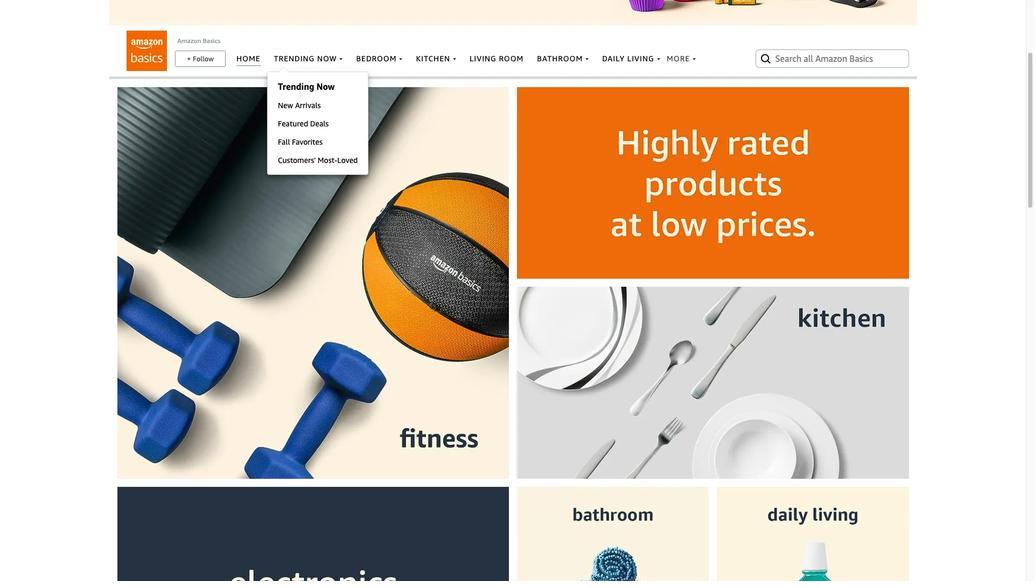Task type: describe. For each thing, give the bounding box(es) containing it.
+
[[187, 54, 191, 63]]

+ follow
[[187, 54, 214, 63]]

follow
[[193, 54, 214, 63]]

amazon
[[177, 37, 201, 45]]

amazon basics logo image
[[127, 31, 167, 71]]



Task type: vqa. For each thing, say whether or not it's contained in the screenshot.
EN
no



Task type: locate. For each thing, give the bounding box(es) containing it.
amazon basics link
[[177, 37, 220, 45]]

search image
[[759, 52, 772, 65]]

Search all Amazon Basics search field
[[776, 50, 891, 68]]

amazon basics
[[177, 37, 220, 45]]

+ follow button
[[176, 51, 225, 66]]

basics
[[203, 37, 220, 45]]



